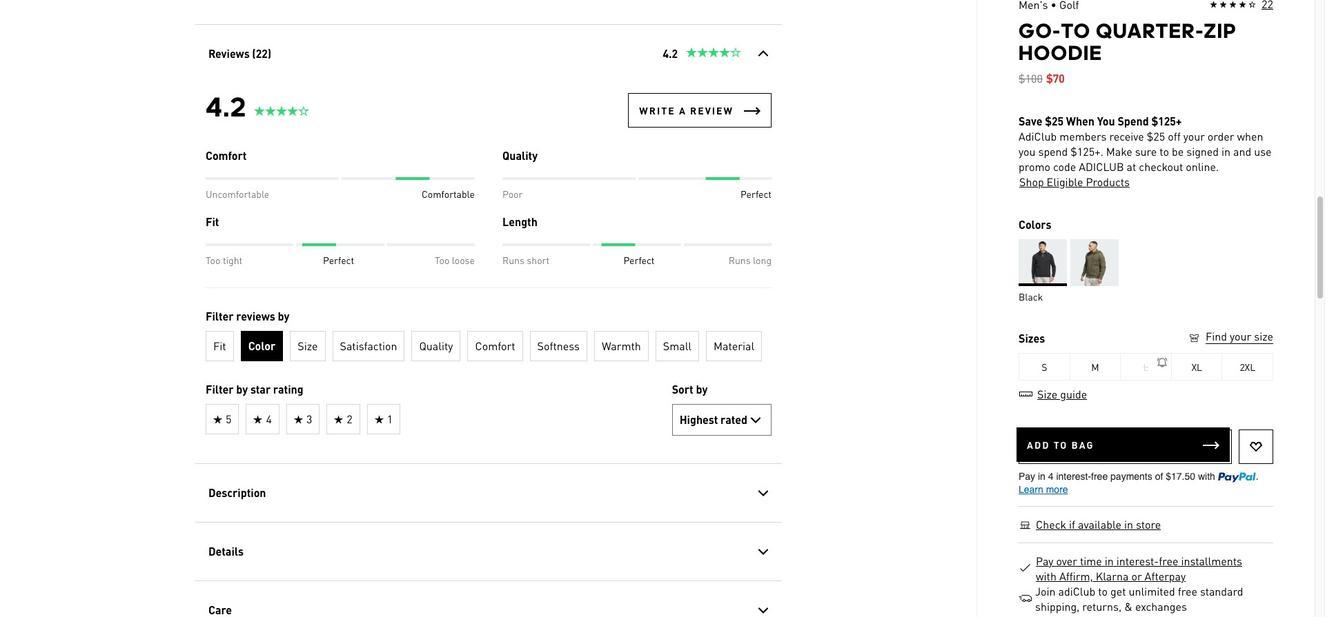 Task type: locate. For each thing, give the bounding box(es) containing it.
0 vertical spatial in
[[1222, 144, 1231, 159]]

satisfaction link
[[332, 331, 405, 362]]

0 horizontal spatial too
[[205, 254, 220, 266]]

reviews
[[236, 309, 275, 324]]

quality
[[502, 148, 538, 163]]

runs for runs short
[[502, 254, 524, 266]]

find your size image
[[1188, 332, 1201, 345]]

save $25 when you spend $125+ adiclub members receive $25 off your order when you spend $125+. make sure to be signed in and use promo code adiclub at checkout online. shop eligible products
[[1019, 114, 1272, 189]]

to inside join adiclub to get unlimited free standard shipping, returns, & exchanges
[[1098, 585, 1108, 599]]

$25 up 'adiclub' at the right top of page
[[1045, 114, 1064, 128]]

$125+.
[[1071, 144, 1104, 159]]

filter up 5 link
[[205, 382, 233, 397]]

at
[[1127, 159, 1137, 174]]

0 vertical spatial to
[[1160, 144, 1169, 159]]

in
[[1222, 144, 1231, 159], [1124, 518, 1133, 532], [1105, 554, 1114, 569]]

spend
[[1039, 144, 1068, 159]]

or
[[1132, 570, 1142, 584]]

softness
[[537, 339, 580, 353]]

filter by star rating
[[205, 382, 303, 397]]

1 vertical spatial in
[[1124, 518, 1133, 532]]

0 vertical spatial 4.2
[[663, 46, 678, 61]]

filter up 'fit'
[[205, 309, 233, 324]]

4.2 up comfort
[[205, 90, 246, 123]]

too for too loose
[[435, 254, 449, 266]]

guide
[[1061, 387, 1087, 402]]

1 vertical spatial filter
[[205, 382, 233, 397]]

by left star
[[236, 382, 248, 397]]

and
[[1234, 144, 1252, 159]]

highest rated
[[679, 413, 747, 427]]

0 vertical spatial to
[[1061, 19, 1091, 43]]

to up $70
[[1061, 19, 1091, 43]]

over
[[1056, 554, 1078, 569]]

$100
[[1019, 71, 1043, 86]]

runs left long
[[728, 254, 750, 266]]

by right sort
[[696, 382, 707, 397]]

size
[[1254, 329, 1274, 344], [297, 339, 318, 353]]

warmth
[[602, 339, 641, 353]]

runs for runs long
[[728, 254, 750, 266]]

to left be
[[1160, 144, 1169, 159]]

1 runs from the left
[[502, 254, 524, 266]]

0 horizontal spatial your
[[1184, 129, 1205, 144]]

perfect for quality
[[740, 188, 771, 200]]

size up 2xl button
[[1254, 329, 1274, 344]]

zip
[[1204, 19, 1237, 43]]

time
[[1080, 554, 1102, 569]]

to
[[1061, 19, 1091, 43], [1054, 439, 1068, 451]]

products
[[1086, 175, 1130, 189]]

1 vertical spatial 4.2
[[205, 90, 246, 123]]

free down afterpay
[[1178, 585, 1198, 599]]

in up the klarna
[[1105, 554, 1114, 569]]

quality
[[419, 339, 453, 353]]

in inside pay over time in interest-free installments with affirm, klarna or afterpay
[[1105, 554, 1114, 569]]

your inside find your size button
[[1230, 329, 1252, 344]]

too loose
[[435, 254, 475, 266]]

comfort
[[475, 339, 515, 353]]

comfort link
[[467, 331, 523, 362]]

by right reviews
[[278, 309, 289, 324]]

with
[[1036, 570, 1057, 584]]

4
[[266, 412, 272, 427]]

2xl button
[[1223, 353, 1274, 381]]

sort by
[[672, 382, 707, 397]]

check if available in store button
[[1035, 518, 1162, 533]]

runs
[[502, 254, 524, 266], [728, 254, 750, 266]]

if
[[1069, 518, 1076, 532]]

perfect for length
[[623, 254, 654, 266]]

write a review
[[639, 104, 733, 117]]

1 horizontal spatial too
[[435, 254, 449, 266]]

1 horizontal spatial in
[[1124, 518, 1133, 532]]

1 too from the left
[[205, 254, 220, 266]]

0 horizontal spatial size
[[297, 339, 318, 353]]

join
[[1035, 585, 1056, 599]]

1 horizontal spatial runs
[[728, 254, 750, 266]]

size right the color
[[297, 339, 318, 353]]

0 vertical spatial free
[[1159, 554, 1179, 569]]

color
[[248, 339, 275, 353]]

1 horizontal spatial your
[[1230, 329, 1252, 344]]

free inside pay over time in interest-free installments with affirm, klarna or afterpay
[[1159, 554, 1179, 569]]

tight
[[223, 254, 242, 266]]

0 horizontal spatial perfect
[[323, 254, 354, 266]]

xl button
[[1172, 353, 1223, 381]]

perfect for fit
[[323, 254, 354, 266]]

small link
[[655, 331, 699, 362]]

0 horizontal spatial runs
[[502, 254, 524, 266]]

0 horizontal spatial by
[[236, 382, 248, 397]]

None field
[[672, 405, 771, 436]]

2
[[346, 412, 352, 427]]

1 vertical spatial $25
[[1147, 129, 1165, 144]]

l button
[[1121, 353, 1172, 381]]

2 horizontal spatial perfect
[[740, 188, 771, 200]]

2 link
[[326, 405, 360, 435]]

product color: black image
[[1019, 240, 1067, 286]]

in down order
[[1222, 144, 1231, 159]]

m button
[[1070, 353, 1121, 381]]

details button
[[195, 523, 782, 581]]

1 horizontal spatial to
[[1160, 144, 1169, 159]]

to inside button
[[1054, 439, 1068, 451]]

1 filter from the top
[[205, 309, 233, 324]]

quality link
[[411, 331, 460, 362]]

2 filter from the top
[[205, 382, 233, 397]]

(22)
[[252, 46, 271, 61]]

to up returns,
[[1098, 585, 1108, 599]]

1 horizontal spatial $25
[[1147, 129, 1165, 144]]

0 vertical spatial filter
[[205, 309, 233, 324]]

size guide
[[1038, 387, 1087, 402]]

1 vertical spatial your
[[1230, 329, 1252, 344]]

2 vertical spatial in
[[1105, 554, 1114, 569]]

$25
[[1045, 114, 1064, 128], [1147, 129, 1165, 144]]

fit link
[[205, 331, 233, 362]]

by for filter by star rating
[[236, 382, 248, 397]]

1 horizontal spatial 4.2
[[663, 46, 678, 61]]

3 link
[[286, 405, 320, 435]]

by
[[278, 309, 289, 324], [236, 382, 248, 397], [696, 382, 707, 397]]

hoodie
[[1019, 41, 1103, 65]]

in inside check if available in store button
[[1124, 518, 1133, 532]]

uncomfortable
[[205, 188, 269, 200]]

in for store
[[1124, 518, 1133, 532]]

your right find
[[1230, 329, 1252, 344]]

your up signed
[[1184, 129, 1205, 144]]

1 vertical spatial to
[[1098, 585, 1108, 599]]

add
[[1027, 439, 1050, 451]]

write
[[639, 104, 675, 117]]

to inside go-to quarter-zip hoodie $100 $70
[[1061, 19, 1091, 43]]

product color: olive strata image
[[1071, 240, 1119, 286]]

0 horizontal spatial $25
[[1045, 114, 1064, 128]]

size inside button
[[1254, 329, 1274, 344]]

add to bag button
[[1017, 428, 1230, 463]]

size guide link
[[1019, 387, 1088, 402]]

too left loose
[[435, 254, 449, 266]]

too left tight
[[205, 254, 220, 266]]

0 horizontal spatial 4.2
[[205, 90, 246, 123]]

receive
[[1110, 129, 1144, 144]]

quarter-
[[1096, 19, 1204, 43]]

loose
[[452, 254, 475, 266]]

2 horizontal spatial in
[[1222, 144, 1231, 159]]

1 horizontal spatial size
[[1254, 329, 1274, 344]]

runs long
[[728, 254, 771, 266]]

shipping,
[[1035, 600, 1080, 614]]

4.2 up write
[[663, 46, 678, 61]]

2 too from the left
[[435, 254, 449, 266]]

check
[[1036, 518, 1067, 532]]

to left bag
[[1054, 439, 1068, 451]]

1 vertical spatial to
[[1054, 439, 1068, 451]]

runs left short
[[502, 254, 524, 266]]

find your size
[[1206, 329, 1274, 344]]

in left the store
[[1124, 518, 1133, 532]]

free up afterpay
[[1159, 554, 1179, 569]]

to inside save $25 when you spend $125+ adiclub members receive $25 off your order when you spend $125+. make sure to be signed in and use promo code adiclub at checkout online. shop eligible products
[[1160, 144, 1169, 159]]

free inside join adiclub to get unlimited free standard shipping, returns, & exchanges
[[1178, 585, 1198, 599]]

0 vertical spatial your
[[1184, 129, 1205, 144]]

material
[[713, 339, 754, 353]]

0 horizontal spatial to
[[1098, 585, 1108, 599]]

0 horizontal spatial in
[[1105, 554, 1114, 569]]

4.2
[[663, 46, 678, 61], [205, 90, 246, 123]]

spend
[[1118, 114, 1149, 128]]

long
[[753, 254, 771, 266]]

1 vertical spatial free
[[1178, 585, 1198, 599]]

5 link
[[205, 405, 239, 435]]

2 horizontal spatial by
[[696, 382, 707, 397]]

free for interest-
[[1159, 554, 1179, 569]]

pay over time in interest-free installments with affirm, klarna or afterpay
[[1036, 554, 1243, 584]]

1 horizontal spatial perfect
[[623, 254, 654, 266]]

2 runs from the left
[[728, 254, 750, 266]]

standard
[[1200, 585, 1244, 599]]

$25 up sure
[[1147, 129, 1165, 144]]

none field containing highest rated
[[672, 405, 771, 436]]

xl
[[1192, 361, 1202, 373]]

size link
[[290, 331, 325, 362]]

review
[[690, 104, 733, 117]]



Task type: vqa. For each thing, say whether or not it's contained in the screenshot.
on inside From classic kicks and performance running sneakers to warm winter boots. Shop the men's shoes and sneakers sale at adidas for a huge selection of footwear. adiClub members save $25 on orders of $125+ when you use the code* ADICLUB for $25 off. Offer ends 1/30, while supplies last. Exclusions apply.
no



Task type: describe. For each thing, give the bounding box(es) containing it.
l
[[1144, 361, 1149, 373]]

black
[[1019, 291, 1043, 303]]

too tight
[[205, 254, 242, 266]]

comfortable
[[421, 188, 475, 200]]

length
[[502, 215, 537, 229]]

order
[[1208, 129, 1235, 144]]

code
[[1053, 159, 1076, 174]]

&
[[1125, 600, 1133, 614]]

find
[[1206, 329, 1227, 344]]

2xl
[[1240, 361, 1256, 373]]

when
[[1066, 114, 1095, 128]]

material link
[[706, 331, 762, 362]]

unlimited
[[1129, 585, 1175, 599]]

details
[[208, 545, 243, 559]]

promo
[[1019, 159, 1051, 174]]

filter for filter by star rating
[[205, 382, 233, 397]]

sort
[[672, 382, 693, 397]]

eligible
[[1047, 175, 1083, 189]]

sure
[[1135, 144, 1157, 159]]

signed
[[1187, 144, 1219, 159]]

too for too tight
[[205, 254, 220, 266]]

sizes
[[1019, 331, 1045, 346]]

to for add
[[1054, 439, 1068, 451]]

returns,
[[1083, 600, 1122, 614]]

add to bag
[[1027, 439, 1095, 451]]

adiclub
[[1019, 129, 1057, 144]]

klarna
[[1096, 570, 1129, 584]]

go-to quarter-zip hoodie $100 $70
[[1019, 19, 1237, 86]]

satisfaction
[[340, 339, 397, 353]]

rating
[[273, 382, 303, 397]]

in for interest-
[[1105, 554, 1114, 569]]

adiclub
[[1079, 159, 1124, 174]]

save
[[1019, 114, 1043, 128]]

pay over time in interest-free installments with affirm, klarna or afterpay link
[[1035, 554, 1265, 585]]

warmth link
[[594, 331, 648, 362]]

available
[[1078, 518, 1122, 532]]

your inside save $25 when you spend $125+ adiclub members receive $25 off your order when you spend $125+. make sure to be signed in and use promo code adiclub at checkout online. shop eligible products
[[1184, 129, 1205, 144]]

exchanges
[[1136, 600, 1187, 614]]

comfort
[[205, 148, 246, 163]]

in inside save $25 when you spend $125+ adiclub members receive $25 off your order when you spend $125+. make sure to be signed in and use promo code adiclub at checkout online. shop eligible products
[[1222, 144, 1231, 159]]

you
[[1019, 144, 1036, 159]]

1 link
[[367, 405, 400, 435]]

color link
[[240, 331, 283, 362]]

5
[[225, 412, 231, 427]]

pay
[[1036, 554, 1054, 569]]

4 link
[[246, 405, 279, 435]]

dropdown image
[[747, 412, 764, 429]]

1 horizontal spatial by
[[278, 309, 289, 324]]

highest
[[679, 413, 718, 427]]

by for sort by
[[696, 382, 707, 397]]

to for go-
[[1061, 19, 1091, 43]]

softness link
[[530, 331, 587, 362]]

fit
[[213, 339, 226, 353]]

description
[[208, 486, 266, 500]]

1
[[387, 412, 393, 427]]

a
[[679, 104, 686, 117]]

size
[[1038, 387, 1058, 402]]

afterpay
[[1145, 570, 1186, 584]]

3
[[306, 412, 312, 427]]

free for unlimited
[[1178, 585, 1198, 599]]

online.
[[1186, 159, 1219, 174]]

make
[[1106, 144, 1133, 159]]

description button
[[195, 465, 782, 523]]

s button
[[1020, 353, 1070, 381]]

bag
[[1072, 439, 1095, 451]]

you
[[1097, 114, 1115, 128]]

members
[[1060, 129, 1107, 144]]

shop
[[1020, 175, 1044, 189]]

installments
[[1181, 554, 1243, 569]]

short
[[527, 254, 549, 266]]

0 vertical spatial $25
[[1045, 114, 1064, 128]]

filter for filter reviews by
[[205, 309, 233, 324]]

colors
[[1019, 217, 1052, 232]]

adiclub
[[1059, 585, 1096, 599]]

go-
[[1019, 19, 1061, 43]]



